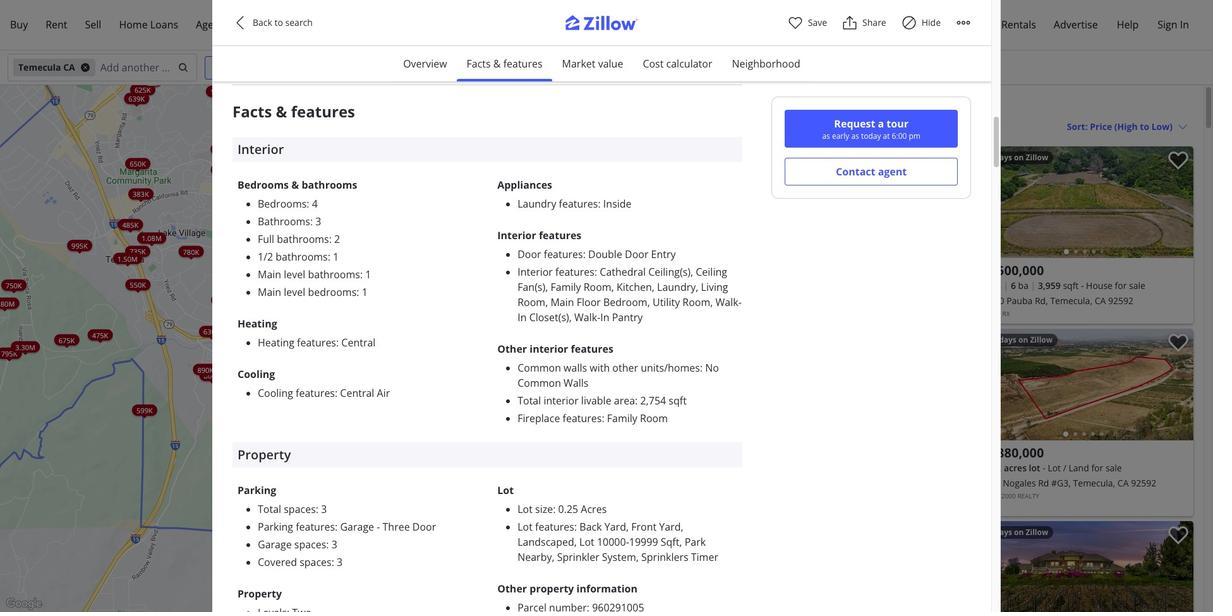 Task type: describe. For each thing, give the bounding box(es) containing it.
4.89m
[[577, 195, 597, 205]]

2000
[[1001, 492, 1016, 501]]

shortcuts
[[528, 605, 555, 612]]

1.50m link up "565k"
[[259, 307, 288, 318]]

cost calculator button
[[633, 46, 722, 82]]

180k 3d tour 4 units
[[223, 144, 260, 159]]

640k link
[[265, 113, 290, 125]]

market
[[562, 57, 595, 71]]

- inside parking total spaces : 3 parking features : garage - three door garage spaces : 3 covered spaces : 3
[[377, 520, 380, 534]]

interior for interior features
[[497, 229, 536, 242]]

pauba
[[1007, 295, 1033, 307]]

chevron right image for 490 days on zillow
[[1172, 377, 1187, 393]]

800k for middle the 800k link
[[295, 285, 311, 294]]

ba
[[1018, 280, 1029, 292]]

1.80m
[[267, 306, 287, 315]]

rx
[[1002, 310, 1010, 318]]

calculator
[[666, 57, 712, 71]]

595k link
[[355, 391, 380, 402]]

interior for interior features :
[[518, 265, 553, 279]]

875k
[[341, 390, 357, 399]]

features up landscaped,
[[535, 520, 574, 534]]

0 horizontal spatial room,
[[518, 296, 548, 309]]

realty inside the 39100 pauba rd, temecula, ca 92592 realty rx
[[979, 310, 1001, 318]]

main up 1.80m link
[[258, 285, 281, 299]]

0 vertical spatial walk-
[[716, 296, 742, 309]]

0 vertical spatial sale
[[1129, 280, 1145, 292]]

1 horizontal spatial 650k
[[348, 287, 364, 297]]

550k down 735k
[[130, 280, 146, 290]]

main down 600k
[[258, 268, 281, 282]]

back for to
[[253, 16, 272, 28]]

buy
[[10, 18, 28, 32]]

©2023
[[590, 605, 610, 612]]

new for 550k
[[321, 284, 331, 289]]

2 horizontal spatial 800k link
[[317, 394, 342, 405]]

0 vertical spatial garage
[[340, 520, 374, 534]]

with
[[590, 361, 610, 375]]

0 horizontal spatial 625k link
[[130, 84, 155, 95]]

1 vertical spatial 1
[[365, 268, 371, 282]]

sqft inside total interior livable area : 2,754 sqft fireplace features : family room
[[669, 394, 687, 408]]

750k link
[[1, 280, 26, 291]]

0 horizontal spatial in
[[518, 311, 527, 325]]

0 vertical spatial parking
[[238, 484, 276, 498]]

39100 pauba rd, temecula, ca 92592 image
[[974, 147, 1193, 258]]

3.30m link
[[11, 341, 40, 353]]

800k inside 799k 800k
[[322, 395, 338, 404]]

tour for 3d tour 724k
[[232, 363, 244, 369]]

1 vertical spatial spaces
[[294, 538, 326, 552]]

550k inside new 550k
[[308, 289, 324, 298]]

hide image
[[901, 15, 917, 30]]

tour inside "new 509k 3d tour"
[[241, 349, 253, 354]]

2 as from the left
[[851, 131, 859, 142]]

0 vertical spatial 799k link
[[312, 135, 337, 146]]

tour inside 180k 3d tour 4 units
[[247, 144, 260, 150]]

features inside heating heating features : central
[[297, 336, 336, 350]]

1 horizontal spatial in
[[600, 311, 609, 325]]

3d for 3d tour 780k
[[276, 156, 282, 162]]

keyboard
[[500, 605, 526, 612]]

main content containing temecula ca luxury homes
[[739, 85, 1204, 613]]

3 inside "bedrooms & bathrooms bedrooms : 4 bathrooms : 3 full bathrooms : 2 1/2 bathrooms : 1 main level bathrooms : 1 main level bedrooms : 1"
[[315, 215, 321, 229]]

1 horizontal spatial 800k link
[[291, 284, 316, 295]]

19999
[[629, 536, 658, 550]]

lot for lot
[[497, 484, 514, 498]]

heart image
[[788, 15, 803, 30]]

565k link
[[269, 319, 294, 330]]

0 vertical spatial 699k link
[[324, 264, 349, 275]]

48.52
[[979, 462, 1002, 474]]

2 horizontal spatial door
[[625, 248, 648, 261]]

1 horizontal spatial door
[[518, 248, 541, 261]]

625k for bottommost 625k link
[[261, 260, 277, 270]]

pm
[[909, 131, 920, 142]]

0 vertical spatial spaces
[[284, 503, 316, 517]]

1 horizontal spatial 795k link
[[305, 239, 330, 250]]

los
[[986, 478, 1000, 490]]

total inside total interior livable area : 2,754 sqft fireplace features : family room
[[518, 394, 541, 408]]

zillow for 68 days on zillow
[[1026, 528, 1048, 538]]

37028 de portola rd, temecula, ca 92592 image
[[974, 522, 1193, 613]]

family inside cathedral ceiling(s), ceiling fan(s), family room, kitchen, laundry, living room, main floor bedroom, utility room, walk- in closet(s), walk-in pantry
[[551, 280, 581, 294]]

788k
[[324, 161, 341, 171]]

635k for 635k link to the left
[[256, 241, 272, 250]]

tour
[[887, 117, 909, 131]]

cooling cooling features : central air
[[238, 368, 390, 400]]

550k down 569k link
[[237, 362, 253, 372]]

information
[[577, 582, 637, 596]]

0 horizontal spatial 795k link
[[0, 348, 22, 359]]

common walls with other units/homes :
[[518, 361, 705, 375]]

0 horizontal spatial 635k link
[[252, 240, 277, 251]]

0 vertical spatial sqft
[[1063, 280, 1079, 292]]

: inside cooling cooling features : central air
[[335, 387, 337, 400]]

6:00
[[892, 131, 907, 142]]

features up the 745k link
[[291, 101, 355, 122]]

1 horizontal spatial room,
[[584, 280, 614, 294]]

0 vertical spatial 1
[[333, 250, 339, 264]]

550k down 590k
[[301, 286, 317, 296]]

nearby,
[[518, 551, 554, 565]]

590k
[[291, 256, 307, 265]]

map region
[[0, 48, 899, 613]]

1.90m
[[289, 186, 309, 196]]

ca inside the 39100 pauba rd, temecula, ca 92592 realty rx
[[1095, 295, 1106, 307]]

2 level from the top
[[284, 285, 305, 299]]

1 horizontal spatial 635k link
[[291, 249, 316, 260]]

home
[[119, 18, 148, 32]]

0 vertical spatial cooling
[[238, 368, 275, 381]]

facts & features button
[[456, 46, 553, 82]]

630k link
[[199, 326, 224, 337]]

remove tag image
[[80, 63, 90, 73]]

2.70m link
[[230, 245, 259, 256]]

1 vertical spatial &
[[276, 101, 287, 122]]

& inside "bedrooms & bathrooms bedrooms : 4 bathrooms : 3 full bathrooms : 2 1/2 bathrooms : 1 main level bathrooms : 1 main level bedrooms : 1"
[[291, 178, 299, 192]]

2 yard, from the left
[[659, 520, 683, 534]]

475k link
[[88, 329, 113, 341]]

lot
[[1029, 462, 1040, 474]]

600k link
[[266, 256, 291, 267]]

1 horizontal spatial chevron left image
[[980, 195, 995, 210]]

0 horizontal spatial 650k link
[[125, 158, 150, 169]]

sqft,
[[661, 536, 682, 550]]

rd
[[1038, 478, 1049, 490]]

639k for 639k link to the top
[[128, 94, 145, 103]]

filters element
[[0, 51, 1213, 85]]

features inside total interior livable area : 2,754 sqft fireplace features : family room
[[563, 412, 602, 426]]

5.88m
[[527, 83, 547, 93]]

interior features :
[[518, 265, 600, 279]]

1.50m up "565k"
[[264, 308, 284, 317]]

market value button
[[552, 46, 633, 82]]

4.89m link
[[573, 194, 602, 206]]

property images, use arrow keys to navigate, image 1 of 69 group
[[974, 522, 1193, 613]]

2 property from the top
[[238, 587, 282, 601]]

sprinklers
[[641, 551, 688, 565]]

appliances
[[497, 178, 552, 192]]

3d for 3d tour
[[347, 397, 353, 403]]

0 vertical spatial -
[[1081, 280, 1084, 292]]

terms of use
[[639, 605, 676, 612]]

11.0m link
[[532, 209, 561, 220]]

3.10m link
[[361, 137, 390, 149]]

fan(s),
[[518, 280, 548, 294]]

0 vertical spatial bedrooms
[[238, 178, 289, 192]]

full
[[258, 232, 274, 246]]

of
[[658, 605, 663, 612]]

3d tour 724k
[[221, 363, 244, 378]]

550k link down the 1.90m
[[276, 209, 301, 221]]

temecula for temecula ca
[[18, 61, 61, 73]]

0
[[979, 478, 984, 490]]

interior for interior
[[238, 141, 284, 158]]

common inside no common walls
[[518, 376, 561, 390]]

chevron right image
[[1172, 195, 1187, 210]]

hide
[[922, 16, 941, 28]]

0 vertical spatial 639k link
[[124, 93, 149, 104]]

1 common from the top
[[518, 361, 561, 375]]

covered
[[258, 556, 297, 570]]

plus image
[[709, 549, 722, 563]]

1m
[[484, 130, 494, 139]]

1.08m link
[[137, 232, 166, 244]]

on for 80
[[789, 152, 799, 163]]

630k
[[203, 327, 220, 336]]

0 horizontal spatial garage
[[258, 538, 292, 552]]

skip link list tab list
[[393, 46, 810, 82]]

1 horizontal spatial 3d tour link
[[339, 396, 369, 413]]

640k
[[270, 114, 286, 124]]

0 vertical spatial 699k
[[329, 265, 345, 274]]

1.50m down the 1.08m link
[[118, 254, 138, 263]]

890k link
[[193, 364, 218, 375]]

383k
[[133, 189, 149, 199]]

0 horizontal spatial walk-
[[574, 311, 600, 325]]

1.90m link
[[285, 185, 314, 196]]

180k link
[[219, 148, 244, 159]]

for inside $5,880,000 48.52 acres lot - lot / land for sale
[[1091, 462, 1103, 474]]

1 vertical spatial 795k
[[1, 349, 17, 358]]

features inside parking total spaces : 3 parking features : garage - three door garage spaces : 3 covered spaces : 3
[[296, 520, 335, 534]]

contact
[[836, 165, 875, 179]]

lot for lot size : 0.25 acres
[[518, 503, 533, 517]]

1 vertical spatial 799k link
[[301, 260, 326, 271]]

0 vertical spatial chevron left image
[[232, 15, 248, 30]]

1 vertical spatial 639k link
[[275, 258, 300, 269]]

: inside appliances laundry features : inside
[[598, 197, 601, 211]]

on for 68
[[1014, 528, 1024, 538]]

- inside $5,880,000 48.52 acres lot - lot / land for sale
[[1043, 462, 1045, 474]]

1.50m up closet(s),
[[529, 294, 549, 304]]

tour for 3d tour
[[354, 397, 366, 403]]

central for central
[[341, 336, 376, 350]]

5.88m link
[[523, 82, 552, 94]]

zillow for 41 days on zillow
[[1026, 152, 1048, 163]]

no common walls
[[518, 361, 719, 390]]

0 vertical spatial 650k
[[130, 159, 146, 168]]

features inside appliances laundry features : inside
[[559, 197, 598, 211]]

in inside sign in link
[[1180, 18, 1189, 32]]

loans
[[150, 18, 178, 32]]

times
[[515, 33, 543, 47]]

all
[[452, 33, 464, 47]]

550k link down 569k link
[[233, 361, 258, 373]]

other for other interior features
[[497, 342, 527, 356]]

save this home image for 68 days on zillow
[[1168, 527, 1188, 545]]

system,
[[602, 551, 639, 565]]

- house for sale
[[1081, 280, 1145, 292]]

1 vertical spatial 699k link
[[332, 330, 358, 342]]

0 horizontal spatial 800k link
[[199, 370, 224, 381]]

599k
[[136, 406, 153, 415]]

645k link
[[626, 127, 651, 138]]

1 vertical spatial 650k link
[[344, 286, 369, 297]]

share
[[862, 16, 886, 28]]

three
[[383, 520, 410, 534]]

41
[[984, 152, 993, 163]]

facts inside button
[[467, 57, 491, 71]]

other for other property information
[[497, 582, 527, 596]]

house
[[1086, 280, 1113, 292]]

550k link down 590k
[[296, 286, 321, 297]]

2 horizontal spatial room,
[[683, 296, 713, 309]]

door inside parking total spaces : 3 parking features : garage - three door garage spaces : 3 covered spaces : 3
[[412, 520, 436, 534]]

0 horizontal spatial 3d tour link
[[226, 347, 256, 364]]

sale inside $5,880,000 48.52 acres lot - lot / land for sale
[[1106, 462, 1122, 474]]

google
[[611, 605, 631, 612]]

family inside total interior livable area : 2,754 sqft fireplace features : family room
[[607, 412, 637, 426]]

temecula, inside 0 los nogales rd #g3, temecula, ca 92592 remax 2000 realty
[[1073, 478, 1115, 490]]

3d inside 180k 3d tour 4 units
[[241, 144, 246, 150]]

4 inside "bedrooms & bathrooms bedrooms : 4 bathrooms : 3 full bathrooms : 2 1/2 bathrooms : 1 main level bathrooms : 1 main level bedrooms : 1"
[[312, 197, 318, 211]]

features up interior features :
[[544, 248, 583, 261]]

590k link
[[286, 255, 311, 266]]

799k for 799k 800k
[[306, 261, 322, 270]]

chevron right image for 68 days on zillow
[[1172, 570, 1187, 585]]

living
[[701, 280, 728, 294]]

995k link
[[67, 240, 92, 251]]

chevron left image for 80 days on zillow
[[756, 195, 771, 210]]

0 vertical spatial chevron down image
[[452, 63, 462, 73]]

ca inside 0 los nogales rd #g3, temecula, ca 92592 remax 2000 realty
[[1118, 478, 1129, 490]]

terms of use link
[[639, 605, 676, 612]]

10000-
[[597, 536, 629, 550]]



Task type: vqa. For each thing, say whether or not it's contained in the screenshot.


Task type: locate. For each thing, give the bounding box(es) containing it.
more image
[[956, 15, 971, 30]]

days for 490
[[999, 335, 1016, 346]]

0 vertical spatial family
[[551, 280, 581, 294]]

92592 inside the 39100 pauba rd, temecula, ca 92592 realty rx
[[1108, 295, 1133, 307]]

property images, use arrow keys to navigate, image 1 of 41 group
[[974, 147, 1193, 262]]

3
[[315, 215, 321, 229], [321, 503, 327, 517], [332, 538, 337, 552], [337, 556, 343, 570]]

595k
[[360, 392, 376, 401]]

875k link
[[336, 389, 361, 400]]

1 horizontal spatial family
[[607, 412, 637, 426]]

realty down the nogales
[[1017, 492, 1039, 501]]

interior down walls
[[544, 394, 579, 408]]

490
[[984, 335, 997, 346]]

699k link
[[324, 264, 349, 275], [332, 330, 358, 342]]

1.08m
[[142, 233, 162, 243]]

0 vertical spatial heating
[[238, 317, 277, 331]]

0 vertical spatial chevron left image
[[756, 195, 771, 210]]

4 left units
[[231, 150, 235, 159]]

1 horizontal spatial garage
[[340, 520, 374, 534]]

realty inside 0 los nogales rd #g3, temecula, ca 92592 remax 2000 realty
[[1017, 492, 1039, 501]]

google image
[[3, 596, 45, 613]]

1 vertical spatial chevron down image
[[1178, 122, 1188, 132]]

chevron right image inside property images, use arrow keys to navigate, image 1 of 69 group
[[1172, 570, 1187, 585]]

1 vertical spatial facts
[[232, 101, 272, 122]]

chevron down image
[[550, 63, 560, 73]]

lot features :
[[518, 520, 580, 534]]

lot inside back yard, front yard, landscaped, lot 10000-19999 sqft, park nearby, sprinkler system, sprinklers timer
[[579, 536, 594, 550]]

800k down 590k
[[295, 285, 311, 294]]

3,959
[[1038, 280, 1061, 292]]

699k up 1.19m
[[337, 331, 353, 341]]

floor
[[577, 296, 601, 309]]

1 vertical spatial interior
[[497, 229, 536, 242]]

3d right units
[[276, 156, 282, 162]]

0 vertical spatial back
[[253, 16, 272, 28]]

save this home image
[[1168, 152, 1188, 170]]

1.50m up 509k
[[210, 86, 230, 96]]

buy link
[[1, 10, 37, 40]]

1 yard, from the left
[[604, 520, 629, 534]]

1 vertical spatial cooling
[[258, 387, 293, 400]]

yard,
[[604, 520, 629, 534], [659, 520, 683, 534]]

595k 599k
[[136, 392, 376, 415]]

new inside "new 509k 3d tour"
[[235, 127, 246, 133]]

as left 'early'
[[822, 131, 830, 142]]

2 horizontal spatial -
[[1081, 280, 1084, 292]]

features down the door features : double door entry
[[555, 265, 595, 279]]

available
[[467, 33, 512, 47]]

on for 490
[[1018, 335, 1028, 346]]

other
[[497, 342, 527, 356], [497, 582, 527, 596]]

on right 41
[[1014, 152, 1024, 163]]

interior features
[[497, 229, 581, 242]]

zillow for 490 days on zillow
[[1030, 335, 1053, 346]]

features inside button
[[503, 57, 542, 71]]

chevron left image
[[232, 15, 248, 30], [980, 195, 995, 210]]

1 horizontal spatial chevron down image
[[1178, 122, 1188, 132]]

new
[[235, 127, 246, 133], [275, 239, 285, 245], [321, 284, 331, 289]]

ca inside filters element
[[63, 61, 75, 73]]

1 vertical spatial family
[[607, 412, 637, 426]]

days right 80
[[770, 152, 788, 163]]

yard, up 10000-
[[604, 520, 629, 534]]

0 vertical spatial 799k
[[316, 136, 332, 145]]

3d inside "new 509k 3d tour"
[[234, 349, 240, 354]]

nogales
[[1003, 478, 1036, 490]]

1 vertical spatial garage
[[258, 538, 292, 552]]

1 vertical spatial for
[[1091, 462, 1103, 474]]

1 vertical spatial back
[[580, 520, 602, 534]]

zillow right 80
[[801, 152, 824, 163]]

3d right "890k"
[[225, 363, 231, 369]]

92592
[[1108, 295, 1133, 307], [1131, 478, 1156, 490]]

new inside new 550k
[[321, 284, 331, 289]]

1 vertical spatial total
[[258, 503, 281, 517]]

790k
[[341, 432, 357, 441]]

2 vertical spatial new
[[321, 284, 331, 289]]

manage
[[961, 18, 999, 32]]

on right 68
[[1014, 528, 1024, 538]]

0 vertical spatial facts & features
[[467, 57, 542, 71]]

2 other from the top
[[497, 582, 527, 596]]

property images, use arrow keys to navigate, image 1 of 21 group
[[749, 147, 969, 258]]

1 vertical spatial 650k
[[348, 287, 364, 297]]

0 vertical spatial 625k link
[[130, 84, 155, 95]]

1 level from the top
[[284, 268, 305, 282]]

chevron left image down '490'
[[980, 377, 995, 393]]

zillow down the 39100 pauba rd, temecula, ca 92592 realty rx
[[1030, 335, 1053, 346]]

0 vertical spatial temecula
[[18, 61, 61, 73]]

550k down the 1.90m
[[280, 210, 296, 220]]

550k link down 735k
[[125, 279, 150, 290]]

level down 590k
[[284, 268, 305, 282]]

search
[[285, 16, 313, 28]]

699k link up 1.19m
[[332, 330, 358, 342]]

heating
[[238, 317, 277, 331], [258, 336, 294, 350]]

2 horizontal spatial in
[[1180, 18, 1189, 32]]

inside
[[603, 197, 632, 211]]

realty down 39100
[[979, 310, 1001, 318]]

total
[[518, 394, 541, 408], [258, 503, 281, 517]]

acres
[[581, 503, 607, 517]]

features up the 'covered' at the bottom left of page
[[296, 520, 335, 534]]

: inside heating heating features : central
[[336, 336, 339, 350]]

on for 41
[[1014, 152, 1024, 163]]

chevron right image inside property images, use arrow keys to navigate, image 1 of 5 group
[[1172, 377, 1187, 393]]

1.50m link down 1.08m at left top
[[113, 253, 142, 264]]

800k left 724k
[[204, 371, 220, 380]]

625k link
[[130, 84, 155, 95], [257, 260, 282, 271]]

1 vertical spatial parking
[[258, 520, 293, 534]]

2 vertical spatial 800k link
[[317, 394, 342, 405]]

0 horizontal spatial 4
[[231, 150, 235, 159]]

interior inside total interior livable area : 2,754 sqft fireplace features : family room
[[544, 394, 579, 408]]

chevron right image
[[947, 195, 963, 210], [1172, 377, 1187, 393], [1172, 570, 1187, 585]]

new for 615k
[[275, 239, 285, 245]]

1.19m
[[336, 344, 356, 354]]

0 los nogales rd #g3, temecula, ca 92592 image
[[974, 329, 1193, 441]]

0 horizontal spatial &
[[276, 101, 287, 122]]

tour for 3d tour 780k
[[283, 156, 295, 162]]

share image
[[842, 15, 857, 30]]

main navigation
[[0, 0, 1213, 51]]

family down interior features :
[[551, 280, 581, 294]]

total up fireplace
[[518, 394, 541, 408]]

0 horizontal spatial -
[[377, 520, 380, 534]]

central inside heating heating features : central
[[341, 336, 376, 350]]

advertise link
[[1045, 10, 1107, 40]]

sell
[[85, 18, 101, 32]]

room, down fan(s),
[[518, 296, 548, 309]]

back left the to
[[253, 16, 272, 28]]

door right three
[[412, 520, 436, 534]]

1 vertical spatial property
[[238, 587, 282, 601]]

features down the 11.0m link
[[539, 229, 581, 242]]

features up with
[[571, 342, 613, 356]]

1 vertical spatial temecula,
[[1073, 478, 1115, 490]]

days right 68
[[995, 528, 1012, 538]]

0 vertical spatial new
[[235, 127, 246, 133]]

4 inside 180k 3d tour 4 units
[[231, 150, 235, 159]]

0 vertical spatial 625k
[[135, 85, 151, 94]]

& inside button
[[493, 57, 501, 71]]

heating down 580k
[[258, 336, 294, 350]]

& up 3d tour 780k
[[276, 101, 287, 122]]

1 vertical spatial 92592
[[1131, 478, 1156, 490]]

3d inside 3d tour 724k
[[225, 363, 231, 369]]

central for central air
[[340, 387, 374, 400]]

0 vertical spatial level
[[284, 268, 305, 282]]

$5,880,000
[[979, 445, 1044, 462]]

0 horizontal spatial 800k
[[204, 371, 220, 380]]

market value
[[562, 57, 623, 71]]

1 vertical spatial save this home image
[[1168, 334, 1188, 353]]

724k
[[221, 369, 237, 378]]

features inside cooling cooling features : central air
[[296, 387, 335, 400]]

features right 11.0m in the left of the page
[[559, 197, 598, 211]]

0 vertical spatial for
[[1115, 280, 1127, 292]]

on right 80
[[789, 152, 799, 163]]

landscaped,
[[518, 536, 577, 550]]

interior for other
[[530, 342, 568, 356]]

back inside back yard, front yard, landscaped, lot 10000-19999 sqft, park nearby, sprinkler system, sprinklers timer
[[580, 520, 602, 534]]

1 vertical spatial facts & features
[[232, 101, 355, 122]]

facts & features inside button
[[467, 57, 542, 71]]

1/2
[[258, 250, 273, 264]]

0 los nogales rd #g3, temecula, ca 92592 remax 2000 realty
[[979, 478, 1156, 501]]

1 as from the left
[[822, 131, 830, 142]]

0 horizontal spatial facts & features
[[232, 101, 355, 122]]

799k for 799k
[[316, 136, 332, 145]]

750k
[[6, 280, 22, 290]]

3d for 3d tour 724k
[[225, 363, 231, 369]]

650k right new 550k
[[348, 287, 364, 297]]

& down available
[[493, 57, 501, 71]]

days for 41
[[995, 152, 1012, 163]]

799k link up 788k link
[[312, 135, 337, 146]]

temecula, down '3,959 sqft'
[[1050, 295, 1092, 307]]

bedroom,
[[603, 296, 650, 309]]

temecula inside main content
[[752, 97, 811, 114]]

property down the 'covered' at the bottom left of page
[[238, 587, 282, 601]]

zillow right 68
[[1026, 528, 1048, 538]]

650k link up 383k link on the top left of the page
[[125, 158, 150, 169]]

room, down living at the right top of the page
[[683, 296, 713, 309]]

1 vertical spatial temecula
[[752, 97, 811, 114]]

value
[[598, 57, 623, 71]]

0 horizontal spatial chevron left image
[[232, 15, 248, 30]]

chevron right image for 80 days on zillow
[[947, 195, 963, 210]]

main inside cathedral ceiling(s), ceiling fan(s), family room, kitchen, laundry, living room, main floor bedroom, utility room, walk- in closet(s), walk-in pantry
[[551, 296, 574, 309]]

680k link
[[268, 338, 293, 349]]

new inside new 615k
[[275, 239, 285, 245]]

1 other from the top
[[497, 342, 527, 356]]

chevron left image for 68 days on zillow
[[980, 570, 995, 585]]

41 days on zillow
[[984, 152, 1048, 163]]

temecula, down "land"
[[1073, 478, 1115, 490]]

569k link
[[237, 349, 262, 361]]

0 horizontal spatial 650k
[[130, 159, 146, 168]]

3d inside 3d tour 780k
[[276, 156, 282, 162]]

0 horizontal spatial 795k
[[1, 349, 17, 358]]

900k link
[[255, 385, 280, 396]]

zillow for 80 days on zillow
[[801, 152, 824, 163]]

heating down 1.80m
[[238, 317, 277, 331]]

849k
[[344, 336, 360, 346]]

2 vertical spatial chevron left image
[[980, 570, 995, 585]]

temecula inside filters element
[[18, 61, 61, 73]]

639k for the bottommost 639k link
[[279, 259, 296, 268]]

property down 595k 599k
[[238, 447, 291, 464]]

1.50m link
[[206, 85, 235, 97], [113, 253, 142, 264], [524, 293, 553, 304], [259, 307, 288, 318]]

chevron left image for 490 days on zillow
[[980, 377, 995, 393]]

chevron left image down 68
[[980, 570, 995, 585]]

1 vertical spatial 625k link
[[257, 260, 282, 271]]

chevron right image inside property images, use arrow keys to navigate, image 1 of 21 group
[[947, 195, 963, 210]]

& down 3d tour 780k
[[291, 178, 299, 192]]

0 horizontal spatial 780k
[[183, 247, 199, 256]]

1 horizontal spatial -
[[1043, 462, 1045, 474]]

1 horizontal spatial yard,
[[659, 520, 683, 534]]

early
[[832, 131, 849, 142]]

in down floor
[[600, 311, 609, 325]]

1 horizontal spatial facts & features
[[467, 57, 542, 71]]

11.0m
[[537, 209, 557, 219]]

2 vertical spatial 1
[[362, 285, 368, 299]]

1 vertical spatial 780k
[[183, 247, 199, 256]]

main up closet(s),
[[551, 296, 574, 309]]

599k link
[[132, 405, 157, 416]]

0 vertical spatial 795k link
[[305, 239, 330, 250]]

625k
[[135, 85, 151, 94], [261, 260, 277, 270]]

data
[[576, 605, 589, 612]]

345k link
[[597, 242, 622, 254]]

clear field image
[[176, 63, 186, 73]]

units
[[237, 150, 253, 159]]

save this home image for 80 days on zillow
[[944, 152, 964, 170]]

family down 'area'
[[607, 412, 637, 426]]

0 horizontal spatial 639k
[[128, 94, 145, 103]]

contact agent button
[[785, 158, 958, 186]]

1 horizontal spatial total
[[518, 394, 541, 408]]

1 horizontal spatial &
[[291, 178, 299, 192]]

950k
[[549, 159, 565, 168]]

temecula for temecula ca luxury homes
[[752, 97, 811, 114]]

1 vertical spatial 699k
[[337, 331, 353, 341]]

common up fireplace
[[518, 376, 561, 390]]

799k inside 799k 800k
[[306, 261, 322, 270]]

490 days on zillow
[[984, 335, 1053, 346]]

ca
[[63, 61, 75, 73], [814, 97, 830, 114], [1095, 295, 1106, 307], [1118, 478, 1129, 490]]

0 vertical spatial chevron right image
[[947, 195, 963, 210]]

80
[[759, 152, 768, 163]]

9.50m link
[[577, 305, 605, 316]]

36400 de portola rd, temecula, ca 92592 image
[[749, 147, 969, 258]]

days for 68
[[995, 528, 1012, 538]]

overview button
[[393, 46, 457, 82]]

tour
[[247, 144, 260, 150], [283, 156, 295, 162], [241, 349, 253, 354], [232, 363, 244, 369], [354, 397, 366, 403]]

new for 509k
[[235, 127, 246, 133]]

temecula ca
[[18, 61, 75, 73]]

800k
[[295, 285, 311, 294], [204, 371, 220, 380], [322, 395, 338, 404]]

facts & features down available
[[467, 57, 542, 71]]

features left 849k
[[297, 336, 336, 350]]

units/homes
[[641, 361, 700, 375]]

total inside parking total spaces : 3 parking features : garage - three door garage spaces : 3 covered spaces : 3
[[258, 503, 281, 517]]

780k up 1.90m "link"
[[272, 161, 288, 171]]

670k link
[[260, 327, 285, 338]]

3d left 569k
[[234, 349, 240, 354]]

1 horizontal spatial walk-
[[716, 296, 742, 309]]

0 vertical spatial 800k link
[[291, 284, 316, 295]]

back to search link
[[232, 15, 327, 30]]

1 vertical spatial 800k
[[204, 371, 220, 380]]

800k for the 800k link to the left
[[204, 371, 220, 380]]

for right house
[[1115, 280, 1127, 292]]

68 days on zillow
[[984, 528, 1048, 538]]

0 vertical spatial realty
[[979, 310, 1001, 318]]

door down interior features
[[518, 248, 541, 261]]

temecula, inside the 39100 pauba rd, temecula, ca 92592 realty rx
[[1050, 295, 1092, 307]]

780k inside the 780k link
[[183, 247, 199, 256]]

799k link up new 550k
[[301, 260, 326, 271]]

0 horizontal spatial for
[[1091, 462, 1103, 474]]

link
[[353, 232, 387, 250], [350, 236, 380, 253], [352, 365, 382, 382], [333, 407, 363, 424]]

129 results
[[752, 120, 798, 132]]

zillow
[[801, 152, 824, 163], [1026, 152, 1048, 163], [1030, 335, 1053, 346], [1026, 528, 1048, 538]]

2 common from the top
[[518, 376, 561, 390]]

550k
[[280, 210, 296, 220], [130, 280, 146, 290], [301, 286, 317, 296], [308, 289, 324, 298], [237, 362, 253, 372]]

door up cathedral
[[625, 248, 648, 261]]

features down livable
[[563, 412, 602, 426]]

735k link
[[125, 246, 150, 257]]

1 horizontal spatial 650k link
[[344, 286, 369, 297]]

650k link right new 550k
[[344, 286, 369, 297]]

1 property from the top
[[238, 447, 291, 464]]

0 vertical spatial 795k
[[310, 240, 326, 249]]

635k for the rightmost 635k link
[[295, 250, 311, 259]]

799k up 788k link
[[316, 136, 332, 145]]

bathrooms
[[258, 215, 310, 229]]

1 vertical spatial 799k
[[306, 261, 322, 270]]

sale up 0 los nogales rd #g3, temecula, ca 92592 link
[[1106, 462, 1122, 474]]

1 vertical spatial walk-
[[574, 311, 600, 325]]

cost
[[643, 57, 664, 71]]

180k
[[223, 149, 239, 158]]

0 vertical spatial facts
[[467, 57, 491, 71]]

tour inside 3d tour 780k
[[283, 156, 295, 162]]

1.50m link up closet(s),
[[524, 293, 553, 304]]

home loans link
[[110, 10, 187, 40]]

1 horizontal spatial temecula
[[752, 97, 811, 114]]

0 vertical spatial central
[[341, 336, 376, 350]]

1 vertical spatial 639k
[[279, 259, 296, 268]]

799k link
[[312, 135, 337, 146], [301, 260, 326, 271]]

central inside cooling cooling features : central air
[[340, 387, 374, 400]]

92592 inside 0 los nogales rd #g3, temecula, ca 92592 remax 2000 realty
[[1131, 478, 1156, 490]]

780k inside 3d tour 780k
[[272, 161, 288, 171]]

temecula up results at the right of page
[[752, 97, 811, 114]]

- right lot in the bottom of the page
[[1043, 462, 1045, 474]]

780k left "new 509k 3d tour"
[[183, 247, 199, 256]]

chevron down image up save this home image
[[1178, 122, 1188, 132]]

1 vertical spatial heating
[[258, 336, 294, 350]]

- up 39100 pauba rd, temecula, ca 92592 link
[[1081, 280, 1084, 292]]

lot inside $5,880,000 48.52 acres lot - lot / land for sale
[[1048, 462, 1061, 474]]

main content
[[739, 85, 1204, 613]]

345k
[[601, 243, 618, 253]]

chevron left image down 80
[[756, 195, 771, 210]]

1 vertical spatial bedrooms
[[258, 197, 307, 211]]

save this home image
[[944, 152, 964, 170], [1168, 334, 1188, 353], [1168, 527, 1188, 545]]

no
[[705, 361, 719, 375]]

1 horizontal spatial 800k
[[295, 285, 311, 294]]

contact agent
[[836, 165, 907, 179]]

tour inside 3d tour 724k
[[232, 363, 244, 369]]

days for 80
[[770, 152, 788, 163]]

property images, use arrow keys to navigate, image 1 of 5 group
[[974, 329, 1193, 444]]

1.50m link up 509k
[[206, 85, 235, 97]]

3d tour link
[[226, 347, 256, 364], [339, 396, 369, 413]]

lot for lot features :
[[518, 520, 533, 534]]

central
[[341, 336, 376, 350], [340, 387, 374, 400]]

1 vertical spatial other
[[497, 582, 527, 596]]

for right "land"
[[1091, 462, 1103, 474]]

1.80m link
[[262, 305, 291, 316]]

sqft right '2,754'
[[669, 394, 687, 408]]

chevron left image down 41
[[980, 195, 995, 210]]

features down the times
[[503, 57, 542, 71]]

995k
[[71, 241, 88, 250]]

1 vertical spatial chevron right image
[[1172, 377, 1187, 393]]

in right the sign
[[1180, 18, 1189, 32]]

ca left remove tag image
[[63, 61, 75, 73]]

1 vertical spatial level
[[284, 285, 305, 299]]

ca left luxury
[[814, 97, 830, 114]]

days
[[770, 152, 788, 163], [995, 152, 1012, 163], [999, 335, 1016, 346], [995, 528, 1012, 538]]

on right '490'
[[1018, 335, 1028, 346]]

zillow right 41
[[1026, 152, 1048, 163]]

1 vertical spatial 4
[[312, 197, 318, 211]]

2 vertical spatial spaces
[[300, 556, 332, 570]]

interior for total
[[544, 394, 579, 408]]

1 vertical spatial interior
[[544, 394, 579, 408]]

search image
[[178, 63, 188, 73]]

1 vertical spatial sale
[[1106, 462, 1122, 474]]

sale right house
[[1129, 280, 1145, 292]]

agent
[[196, 18, 223, 32]]

1 horizontal spatial 625k link
[[257, 260, 282, 271]]

0 horizontal spatial temecula
[[18, 61, 61, 73]]

chevron down image
[[452, 63, 462, 73], [1178, 122, 1188, 132]]

0 vertical spatial property
[[238, 447, 291, 464]]

back for yard,
[[580, 520, 602, 534]]

features left "875k" link
[[296, 387, 335, 400]]

chevron left image
[[756, 195, 771, 210], [980, 377, 995, 393], [980, 570, 995, 585]]

garage left three
[[340, 520, 374, 534]]

bedrooms up 'bathrooms'
[[258, 197, 307, 211]]

625k for the left 625k link
[[135, 85, 151, 94]]

facts up 509k
[[232, 101, 272, 122]]

parking
[[238, 484, 276, 498], [258, 520, 293, 534]]

550k left 788k 790k
[[308, 289, 324, 298]]

ca down house
[[1095, 295, 1106, 307]]

699k link up bedrooms
[[324, 264, 349, 275]]

2.70m
[[235, 246, 255, 255]]

in left closet(s),
[[518, 311, 527, 325]]

2 vertical spatial 800k
[[322, 395, 338, 404]]

new 509k 3d tour
[[223, 127, 253, 354]]

2 horizontal spatial new
[[321, 284, 331, 289]]

facts & features up 745k
[[232, 101, 355, 122]]

zillow logo image
[[556, 15, 657, 37]]

0 horizontal spatial back
[[253, 16, 272, 28]]

80 days on zillow
[[759, 152, 824, 163]]

1 horizontal spatial back
[[580, 520, 602, 534]]

other interior features
[[497, 342, 613, 356]]



